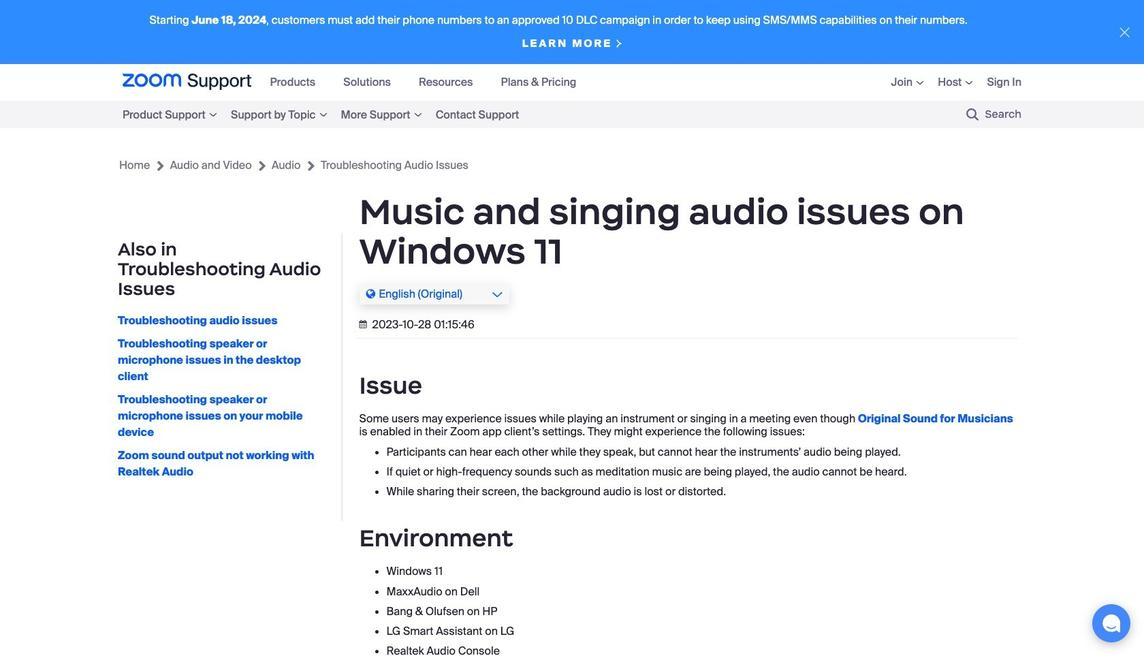 Task type: describe. For each thing, give the bounding box(es) containing it.
search image
[[967, 108, 979, 121]]

zoom support image
[[123, 74, 252, 91]]



Task type: vqa. For each thing, say whether or not it's contained in the screenshot.
need
no



Task type: locate. For each thing, give the bounding box(es) containing it.
globe image
[[366, 288, 376, 299]]

main content
[[0, 128, 1145, 656]]

search image
[[967, 108, 979, 121]]

menu bar
[[262, 64, 597, 101], [871, 64, 1022, 101], [123, 101, 567, 128]]

calendar image
[[359, 320, 370, 328]]

open chat image
[[1102, 614, 1121, 633]]



